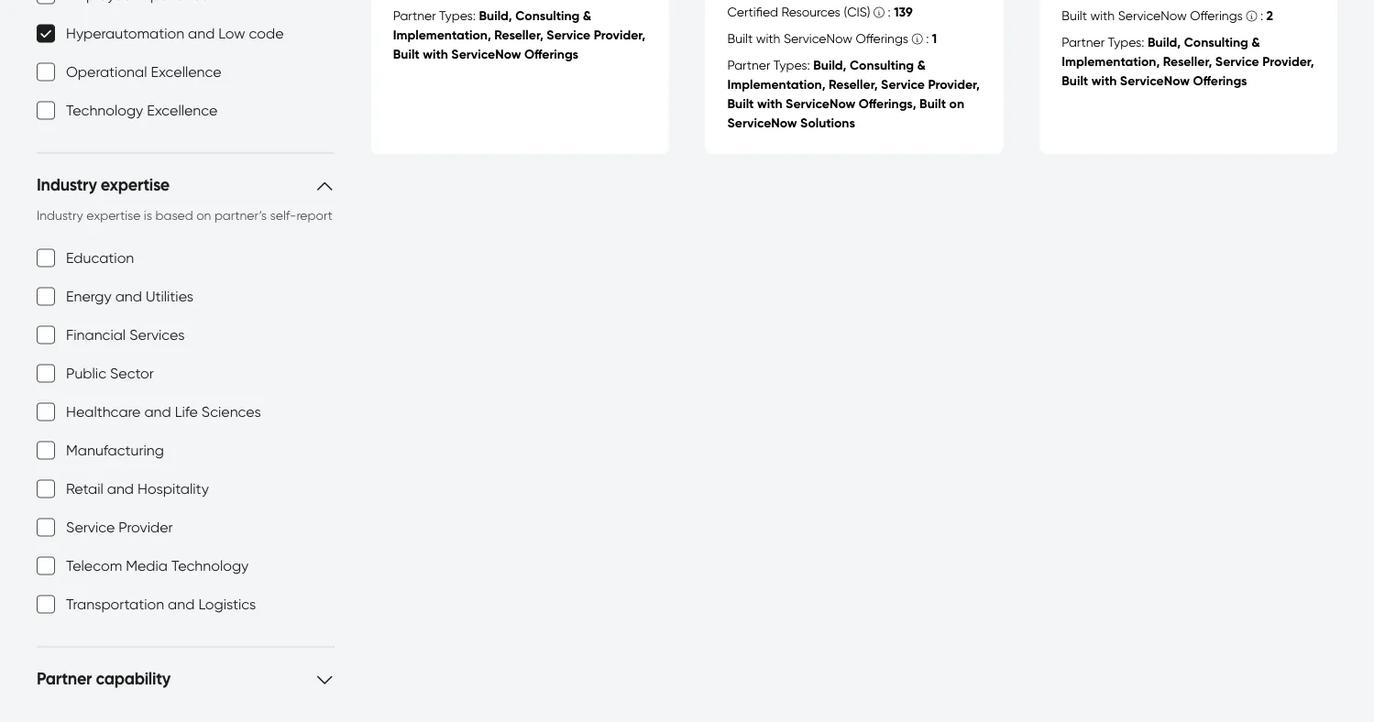 Task type: describe. For each thing, give the bounding box(es) containing it.
go to servicenow account image
[[1324, 25, 1347, 48]]



Task type: vqa. For each thing, say whether or not it's contained in the screenshot.
Go To Servicenow Account icon
yes



